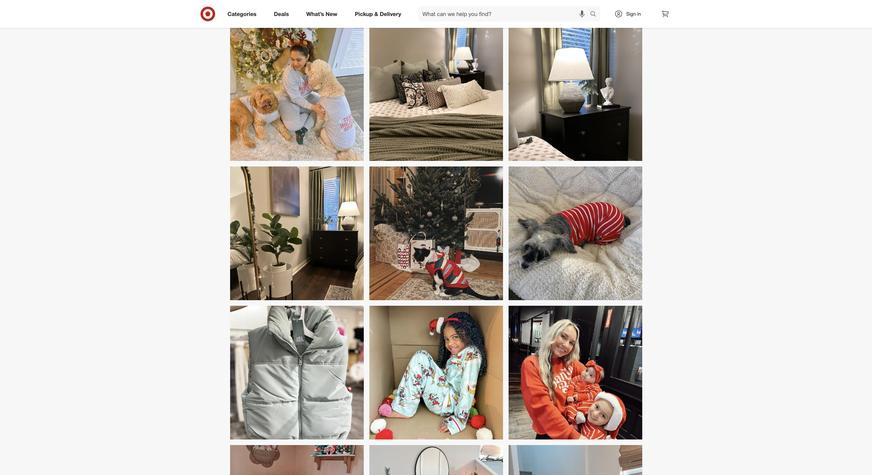 Task type: vqa. For each thing, say whether or not it's contained in the screenshot.
KitchenAid 5.5 Quart Bowl-Lift Stand Mixer - KSM55 - Ice image
no



Task type: locate. For each thing, give the bounding box(es) containing it.
categories
[[228, 10, 257, 17]]

0 horizontal spatial user image by @morgandakin image
[[370, 445, 503, 475]]

1 horizontal spatial user image by @morgandakin image
[[509, 445, 643, 475]]

2 user image by @catch_her_free image from the left
[[370, 0, 503, 22]]

user image by @morgandakin image
[[370, 445, 503, 475], [509, 445, 643, 475]]

search
[[587, 11, 604, 18]]

search button
[[587, 6, 604, 23]]

user image by @catch_her_free image
[[230, 0, 364, 22], [370, 0, 503, 22]]

1 horizontal spatial user image by @catch_her_free image
[[370, 0, 503, 22]]

what's new link
[[301, 6, 346, 22]]

deals link
[[268, 6, 298, 22]]

1 user image by @morgandakin image from the left
[[370, 445, 503, 475]]

user image by @targetdealfinder image
[[230, 306, 364, 440]]

0 horizontal spatial user image by @alexandhome image
[[230, 166, 364, 300]]

pickup & delivery
[[355, 10, 402, 17]]

user image by @tiina.marie image
[[370, 306, 503, 440]]

what's new
[[307, 10, 338, 17]]

user image by @ashley_smashley108 image
[[230, 27, 364, 161]]

2 horizontal spatial user image by @alexandhome image
[[509, 27, 643, 161]]

0 horizontal spatial user image by @catch_her_free image
[[230, 0, 364, 22]]

deals
[[274, 10, 289, 17]]

pickup & delivery link
[[349, 6, 410, 22]]

user image by @alexandhome image
[[370, 27, 503, 161], [509, 27, 643, 161], [230, 166, 364, 300]]



Task type: describe. For each thing, give the bounding box(es) containing it.
categories link
[[222, 6, 265, 22]]

1 user image by @catch_her_free image from the left
[[230, 0, 364, 22]]

&
[[375, 10, 379, 17]]

new
[[326, 10, 338, 17]]

user image by @the_witty_maven image
[[370, 166, 503, 300]]

delivery
[[380, 10, 402, 17]]

user image by @myfarmflowerhome image
[[230, 445, 364, 475]]

sign
[[627, 11, 637, 17]]

1 horizontal spatial user image by @alexandhome image
[[370, 27, 503, 161]]

2 user image by @morgandakin image from the left
[[509, 445, 643, 475]]

sign in link
[[609, 6, 653, 22]]

user image by @mama_murillo image
[[509, 0, 643, 22]]

user image by @thelegiitnikki image
[[509, 306, 643, 440]]

what's
[[307, 10, 324, 17]]

pickup
[[355, 10, 373, 17]]

in
[[638, 11, 642, 17]]

What can we help you find? suggestions appear below search field
[[419, 6, 592, 22]]

sign in
[[627, 11, 642, 17]]

user image by @oliveschnauzer_ image
[[509, 166, 643, 300]]



